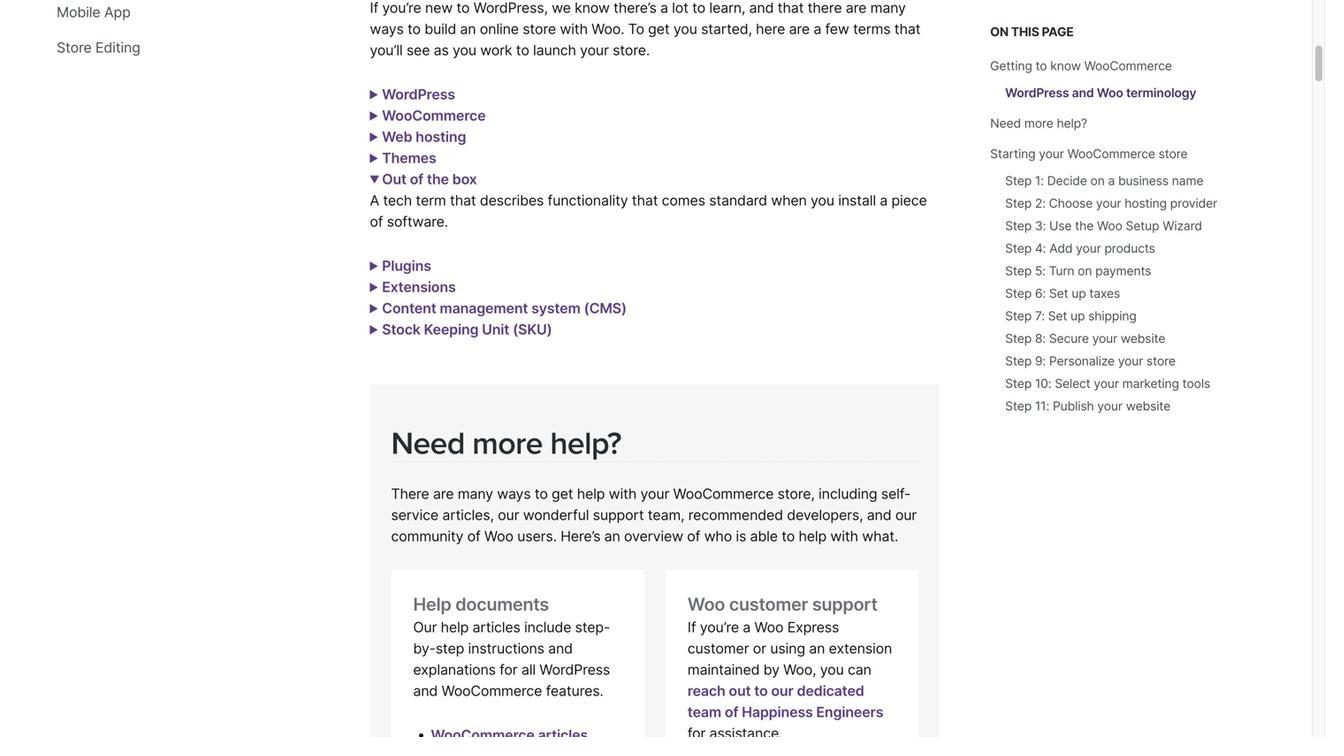 Task type: locate. For each thing, give the bounding box(es) containing it.
woocommerce inside woocommerce woo is a plugin that allows you to add ecommerce (an online store) to your wordpress website.
[[382, 107, 486, 124]]

as
[[434, 42, 449, 59], [854, 107, 869, 124], [562, 128, 577, 145], [843, 278, 858, 296], [893, 321, 909, 338]]

1 vertical spatial get
[[552, 485, 573, 503]]

2:
[[1035, 196, 1046, 211]]

step left 10:
[[1005, 376, 1032, 391]]

on down step 4: add your products link
[[1078, 263, 1092, 279]]

the down system
[[538, 321, 559, 338]]

wordpress, down the management
[[448, 321, 522, 338]]

ways inside there are many ways to get help with your woocommerce store, including self- service articles, our wonderful support team, recommended developers, and our community of woo users. here's an overview of who is able to help with what.
[[497, 485, 531, 503]]

add inside woocommerce woo is a plugin that allows you to add ecommerce (an online store) to your wordpress website.
[[591, 128, 616, 145]]

11 step from the top
[[1005, 399, 1032, 414]]

by inside themes themes dictate the appearance of your website. some elements decided by themes are homepage layout, typography, and menu location.
[[852, 171, 869, 188]]

a left tech on the left top
[[370, 192, 379, 209]]

wordpress and woo terminology link
[[1005, 85, 1197, 100]]

know inside if you're new to wordpress, we know there's a lot to learn, and that there are many ways to build an online store with woo. to get you started, here are a few terms that you'll see as you work to launch your store.
[[575, 0, 610, 16]]

wordpress, inside if you're new to wordpress, we know there's a lot to learn, and that there are many ways to build an online store with woo. to get you started, here are a few terms that you'll see as you work to launch your store.
[[474, 0, 548, 16]]

a
[[660, 0, 668, 16], [814, 20, 822, 38], [417, 128, 425, 145], [581, 128, 589, 145], [1108, 173, 1115, 188], [880, 192, 888, 209], [862, 278, 870, 296], [540, 321, 548, 338], [743, 619, 751, 636]]

0 vertical spatial many
[[871, 0, 906, 16]]

like up the look
[[422, 321, 444, 338]]

step left 6:
[[1005, 286, 1032, 301]]

a right not
[[540, 321, 548, 338]]

0 vertical spatial add
[[591, 128, 616, 145]]

but up act
[[487, 321, 509, 338]]

terms
[[853, 20, 891, 38]]

2 step from the top
[[1005, 196, 1032, 211]]

service inside there are many ways to get help with your woocommerce store, including self- service articles, our wonderful support team, recommended developers, and our community of woo users. here's an overview of who is able to help with what.
[[391, 507, 439, 524]]

a
[[370, 149, 379, 167], [370, 192, 379, 209], [370, 321, 379, 338]]

comes
[[662, 192, 705, 209]]

by up install
[[852, 171, 869, 188]]

a up maintained
[[743, 619, 751, 636]]

explanations
[[413, 661, 496, 679]]

add down extensions
[[414, 300, 439, 317]]

online
[[480, 20, 519, 38], [582, 107, 621, 124], [726, 128, 765, 145]]

2 vertical spatial a
[[370, 321, 379, 338]]

ways up you'll
[[370, 20, 404, 38]]

1 horizontal spatial all
[[678, 321, 692, 338]]

and up what.
[[867, 507, 892, 524]]

for inside the help documents our help articles include step- by-step instructions and explanations for all wordpress and woocommerce features.
[[500, 661, 518, 679]]

terminology
[[1126, 85, 1197, 100]]

1 horizontal spatial for
[[753, 149, 771, 167]]

1 horizontal spatial get
[[648, 20, 670, 38]]

and inside if you're new to wordpress, we know there's a lot to learn, and that there are many ways to build an online store with woo. to get you started, here are a few terms that you'll see as you work to launch your store.
[[749, 0, 774, 16]]

of left who
[[687, 528, 701, 545]]

woocommerce, inside "plugins software, like woocommerce, can be added to your wordpress website as a plugin. these add new functionality to your site."
[[462, 278, 567, 296]]

online down the 'it'
[[726, 128, 765, 145]]

0 horizontal spatial many
[[458, 485, 493, 503]]

0 horizontal spatial website.
[[370, 149, 425, 167]]

woo customer support if you're a woo express customer or using an extension maintained by woo, you can reach out to our dedicated team of happiness engineers
[[688, 594, 892, 721]]

hosting inside step 1: decide on a business name step 2: choose your hosting provider step 3: use the woo setup wizard step 4: add your products step 5: turn on payments step 6: set up taxes step 7: set up shipping step 8: secure your website step 9: personalize your store step 10: select your marketing tools step 11: publish your website
[[1125, 196, 1167, 211]]

developers, down including
[[787, 507, 863, 524]]

your up step 5: turn on payments link
[[1076, 241, 1101, 256]]

8 step from the top
[[1005, 331, 1032, 346]]

help? up starting your woocommerce store at the right top
[[1057, 116, 1088, 131]]

functionality inside extensions for woocommerce, extensions provide additional functionality to your store. they are similar to plugins, but not the same. the key differences are important to developers, but they look and act similarly when you connect them to your store.
[[698, 300, 778, 317]]

0 vertical spatial service
[[467, 149, 515, 167]]

your up listings.
[[713, 321, 742, 338]]

as left plugin.
[[843, 278, 858, 296]]

for down instructions
[[500, 661, 518, 679]]

0 vertical spatial store.
[[613, 42, 650, 59]]

you up provides
[[547, 128, 571, 145]]

your up the team,
[[641, 485, 670, 503]]

woocommerce inside the help documents our help articles include step- by-step instructions and explanations for all wordpress and woocommerce features.
[[442, 683, 542, 700]]

10 step from the top
[[1005, 376, 1032, 391]]

1 a from the top
[[370, 149, 379, 167]]

your up the additional
[[681, 278, 710, 296]]

is inside content management system (cms) a cms, like wordpress, is a library that houses all of your website content, such as blog posts, photos, videos, illustrations, and product listings.
[[526, 321, 536, 338]]

9:
[[1035, 354, 1046, 369]]

your inside there are many ways to get help with your woocommerce store, including self- service articles, our wonderful support team, recommended developers, and our community of woo users. here's an overview of who is able to help with what.
[[641, 485, 670, 503]]

1 horizontal spatial know
[[1051, 58, 1081, 73]]

need more help? link up 'starting'
[[990, 116, 1088, 131]]

hosting down business
[[1125, 196, 1167, 211]]

a up storage
[[581, 128, 589, 145]]

store
[[523, 20, 556, 38], [1159, 146, 1188, 161], [403, 171, 436, 188], [1147, 354, 1176, 369]]

0 horizontal spatial when
[[569, 342, 604, 359]]

0 vertical spatial get
[[648, 20, 670, 38]]

2 horizontal spatial store.
[[832, 300, 869, 317]]

step left "2:"
[[1005, 196, 1032, 211]]

1 vertical spatial customer
[[688, 640, 749, 657]]

help up the 'wonderful'
[[577, 485, 605, 503]]

learn,
[[709, 0, 746, 16]]

9 step from the top
[[1005, 354, 1032, 369]]

1 vertical spatial developers,
[[787, 507, 863, 524]]

0 vertical spatial ways
[[370, 20, 404, 38]]

of inside themes themes dictate the appearance of your website. some elements decided by themes are homepage layout, typography, and menu location.
[[582, 171, 595, 188]]

1 vertical spatial all
[[522, 661, 536, 679]]

instructions
[[468, 640, 545, 657]]

1 horizontal spatial help?
[[1057, 116, 1088, 131]]

ways inside if you're new to wordpress, we know there's a lot to learn, and that there are many ways to build an online store with woo. to get you started, here are a few terms that you'll see as you work to launch your store.
[[370, 20, 404, 38]]

a inside "wordpress wordpress is, fundamentally, an online publishing platform. it can be used as open- source software, or software as a service."
[[581, 128, 589, 145]]

is
[[403, 128, 413, 145], [873, 149, 883, 167], [526, 321, 536, 338], [736, 528, 746, 545]]

customer up using
[[729, 594, 808, 615]]

will
[[440, 171, 461, 188]]

0 vertical spatial by
[[852, 171, 869, 188]]

woocommerce, up extensions
[[462, 278, 567, 296]]

step-
[[575, 619, 610, 636]]

2 vertical spatial can
[[848, 661, 872, 679]]

term
[[416, 192, 446, 209]]

service up live
[[467, 149, 515, 167]]

0 horizontal spatial more
[[472, 425, 543, 463]]

woocommerce, up keeping
[[395, 300, 499, 317]]

by-
[[413, 640, 436, 657]]

store inside web hosting a web hosting service provides storage space and access for websites. this is where your store will live on the internet.
[[403, 171, 436, 188]]

decide
[[1047, 173, 1087, 188]]

are inside themes themes dictate the appearance of your website. some elements decided by themes are homepage layout, typography, and menu location.
[[370, 192, 391, 209]]

an inside if you're new to wordpress, we know there's a lot to learn, and that there are many ways to build an online store with woo. to get you started, here are a few terms that you'll see as you work to launch your store.
[[460, 20, 476, 38]]

0 vertical spatial online
[[480, 20, 519, 38]]

you inside woocommerce woo is a plugin that allows you to add ecommerce (an online store) to your wordpress website.
[[547, 128, 571, 145]]

0 vertical spatial but
[[487, 321, 509, 338]]

a inside content management system (cms) a cms, like wordpress, is a library that houses all of your website content, such as blog posts, photos, videos, illustrations, and product listings.
[[370, 321, 379, 338]]

store. down to
[[613, 42, 650, 59]]

0 vertical spatial all
[[678, 321, 692, 338]]

if
[[370, 0, 378, 16], [688, 619, 696, 636]]

1 horizontal spatial our
[[771, 683, 794, 700]]

piece
[[892, 192, 927, 209]]

not
[[513, 321, 534, 338]]

online inside "wordpress wordpress is, fundamentally, an online publishing platform. it can be used as open- source software, or software as a service."
[[582, 107, 621, 124]]

of right 'out'
[[410, 171, 424, 188]]

1 vertical spatial support
[[812, 594, 878, 615]]

2 vertical spatial hosting
[[1125, 196, 1167, 211]]

add up storage
[[591, 128, 616, 145]]

0 vertical spatial need
[[990, 116, 1021, 131]]

an up provides
[[562, 107, 578, 124]]

there
[[391, 485, 429, 503]]

a down themes
[[880, 192, 888, 209]]

1 vertical spatial you're
[[700, 619, 739, 636]]

is inside web hosting a web hosting service provides storage space and access for websites. this is where your store will live on the internet.
[[873, 149, 883, 167]]

need more help? up articles,
[[391, 425, 621, 463]]

like
[[437, 278, 458, 296], [422, 321, 444, 338]]

0 horizontal spatial you're
[[382, 0, 421, 16]]

the
[[427, 171, 449, 188], [476, 171, 497, 188], [511, 171, 532, 188], [1075, 218, 1094, 233], [538, 321, 559, 338]]

a down the for
[[370, 321, 379, 338]]

0 vertical spatial need more help?
[[990, 116, 1088, 131]]

see
[[407, 42, 430, 59]]

can up provide
[[571, 278, 594, 296]]

1 horizontal spatial when
[[771, 192, 807, 209]]

publishing
[[625, 107, 692, 124]]

as down they
[[893, 321, 909, 338]]

functionality down internet.
[[548, 192, 628, 209]]

your down storage
[[599, 171, 628, 188]]

add
[[591, 128, 616, 145], [414, 300, 439, 317]]

1 vertical spatial or
[[753, 640, 766, 657]]

of down out
[[725, 704, 739, 721]]

set right the 7:
[[1048, 309, 1067, 324]]

an inside woo customer support if you're a woo express customer or using an extension maintained by woo, you can reach out to our dedicated team of happiness engineers
[[809, 640, 825, 657]]

0 horizontal spatial or
[[483, 128, 497, 145]]

launch
[[533, 42, 576, 59]]

1 vertical spatial be
[[598, 278, 615, 296]]

1 vertical spatial help?
[[550, 425, 621, 463]]

0 vertical spatial help
[[577, 485, 605, 503]]

are down 'out'
[[370, 192, 391, 209]]

plugins
[[382, 257, 431, 274]]

0 horizontal spatial add
[[414, 300, 439, 317]]

more up articles,
[[472, 425, 543, 463]]

help? for bottommost need more help? link
[[550, 425, 621, 463]]

0 horizontal spatial but
[[370, 342, 392, 359]]

0 vertical spatial need more help? link
[[990, 116, 1088, 131]]

wordpress down open-
[[861, 128, 931, 145]]

these
[[370, 300, 410, 317]]

2 horizontal spatial online
[[726, 128, 765, 145]]

0 vertical spatial be
[[798, 107, 814, 124]]

0 vertical spatial woocommerce,
[[462, 278, 567, 296]]

wordpress up is,
[[382, 86, 455, 103]]

dictate
[[426, 171, 472, 188]]

wordpress up important
[[714, 278, 784, 296]]

hosting down plugin
[[415, 149, 463, 167]]

and inside content management system (cms) a cms, like wordpress, is a library that houses all of your website content, such as blog posts, photos, videos, illustrations, and product listings.
[[632, 342, 657, 359]]

1 vertical spatial store.
[[832, 300, 869, 317]]

app
[[104, 4, 131, 21]]

help? for the right need more help? link
[[1057, 116, 1088, 131]]

an right the build
[[460, 20, 476, 38]]

can inside "plugins software, like woocommerce, can be added to your wordpress website as a plugin. these add new functionality to your site."
[[571, 278, 594, 296]]

a inside the out of the box a tech term that describes functionality that comes standard when you install a piece of software.
[[370, 192, 379, 209]]

website. down space
[[632, 171, 687, 188]]

on right live
[[490, 171, 507, 188]]

1 vertical spatial for
[[500, 661, 518, 679]]

an right here's
[[604, 528, 620, 545]]

articles,
[[442, 507, 494, 524]]

you inside extensions for woocommerce, extensions provide additional functionality to your store. they are similar to plugins, but not the same. the key differences are important to developers, but they look and act similarly when you connect them to your store.
[[608, 342, 632, 359]]

wordpress down getting
[[1005, 85, 1069, 100]]

1 vertical spatial wordpress,
[[448, 321, 522, 338]]

(sku)
[[513, 321, 552, 338]]

store. inside if you're new to wordpress, we know there's a lot to learn, and that there are many ways to build an online store with woo. to get you started, here are a few terms that you'll see as you work to launch your store.
[[613, 42, 650, 59]]

ecommerce
[[620, 128, 697, 145]]

or
[[483, 128, 497, 145], [753, 640, 766, 657]]

recommended
[[688, 507, 783, 524]]

get inside there are many ways to get help with your woocommerce store, including self- service articles, our wonderful support team, recommended developers, and our community of woo users. here's an overview of who is able to help with what.
[[552, 485, 573, 503]]

homepage
[[395, 192, 464, 209]]

need up there
[[391, 425, 465, 463]]

your down the web
[[370, 171, 399, 188]]

and inside web hosting a web hosting service provides storage space and access for websites. this is where your store will live on the internet.
[[675, 149, 700, 167]]

developers, inside there are many ways to get help with your woocommerce store, including self- service articles, our wonderful support team, recommended developers, and our community of woo users. here's an overview of who is able to help with what.
[[787, 507, 863, 524]]

an inside "wordpress wordpress is, fundamentally, an online publishing platform. it can be used as open- source software, or software as a service."
[[562, 107, 578, 124]]

where
[[887, 149, 927, 167]]

many inside there are many ways to get help with your woocommerce store, including self- service articles, our wonderful support team, recommended developers, and our community of woo users. here's an overview of who is able to help with what.
[[458, 485, 493, 503]]

1 vertical spatial themes
[[370, 171, 423, 188]]

1 horizontal spatial store.
[[780, 342, 817, 359]]

of
[[410, 171, 424, 188], [582, 171, 595, 188], [370, 213, 383, 230], [696, 321, 709, 338], [467, 528, 481, 545], [687, 528, 701, 545], [725, 704, 739, 721]]

themes down the web
[[370, 171, 423, 188]]

0 horizontal spatial get
[[552, 485, 573, 503]]

2 vertical spatial store.
[[780, 342, 817, 359]]

provides
[[518, 149, 575, 167]]

your down step 1: decide on a business name link
[[1096, 196, 1122, 211]]

fundamentally,
[[462, 107, 559, 124]]

2 vertical spatial help
[[441, 619, 469, 636]]

your inside if you're new to wordpress, we know there's a lot to learn, and that there are many ways to build an online store with woo. to get you started, here are a few terms that you'll see as you work to launch your store.
[[580, 42, 609, 59]]

woo inside there are many ways to get help with your woocommerce store, including self- service articles, our wonderful support team, recommended developers, and our community of woo users. here's an overview of who is able to help with what.
[[484, 528, 514, 545]]

if up you'll
[[370, 0, 378, 16]]

woocommerce up recommended
[[673, 485, 774, 503]]

team,
[[648, 507, 685, 524]]

0 vertical spatial with
[[560, 20, 588, 38]]

up
[[1072, 286, 1086, 301], [1071, 309, 1085, 324]]

for inside web hosting a web hosting service provides storage space and access for websites. this is where your store will live on the internet.
[[753, 149, 771, 167]]

are up articles,
[[433, 485, 454, 503]]

you inside woo customer support if you're a woo express customer or using an extension maintained by woo, you can reach out to our dedicated team of happiness engineers
[[820, 661, 844, 679]]

5 step from the top
[[1005, 263, 1032, 279]]

management
[[440, 300, 528, 317]]

is down extensions
[[526, 321, 536, 338]]

team
[[688, 704, 722, 721]]

your inside woocommerce woo is a plugin that allows you to add ecommerce (an online store) to your wordpress website.
[[828, 128, 857, 145]]

0 horizontal spatial store.
[[613, 42, 650, 59]]

3 a from the top
[[370, 321, 379, 338]]

woocommerce up plugin
[[382, 107, 486, 124]]

a left the web
[[370, 149, 379, 167]]

functionality up not
[[475, 300, 555, 317]]

and up some
[[675, 149, 700, 167]]

be
[[798, 107, 814, 124], [598, 278, 615, 296]]

to
[[457, 0, 470, 16], [692, 0, 706, 16], [408, 20, 421, 38], [516, 42, 529, 59], [1036, 58, 1047, 73], [574, 128, 588, 145], [811, 128, 824, 145], [664, 278, 677, 296], [559, 300, 572, 317], [782, 300, 795, 317], [416, 321, 429, 338], [831, 321, 844, 338], [730, 342, 743, 359], [535, 485, 548, 503], [782, 528, 795, 545], [754, 683, 768, 700]]

1 vertical spatial add
[[414, 300, 439, 317]]

marketing
[[1123, 376, 1179, 391]]

when
[[771, 192, 807, 209], [569, 342, 604, 359]]

internet.
[[536, 171, 590, 188]]

1 horizontal spatial add
[[591, 128, 616, 145]]

1 horizontal spatial service
[[467, 149, 515, 167]]

functionality
[[548, 192, 628, 209], [475, 300, 555, 317], [698, 300, 778, 317]]

functionality inside the out of the box a tech term that describes functionality that comes standard when you install a piece of software.
[[548, 192, 628, 209]]

1 vertical spatial if
[[688, 619, 696, 636]]

store inside step 1: decide on a business name step 2: choose your hosting provider step 3: use the woo setup wizard step 4: add your products step 5: turn on payments step 6: set up taxes step 7: set up shipping step 8: secure your website step 9: personalize your store step 10: select your marketing tools step 11: publish your website
[[1147, 354, 1176, 369]]

0 horizontal spatial all
[[522, 661, 536, 679]]

0 vertical spatial website.
[[370, 149, 425, 167]]

getting
[[990, 58, 1032, 73]]

add inside "plugins software, like woocommerce, can be added to your wordpress website as a plugin. these add new functionality to your site."
[[414, 300, 439, 317]]

of inside woo customer support if you're a woo express customer or using an extension maintained by woo, you can reach out to our dedicated team of happiness engineers
[[725, 704, 739, 721]]

1 horizontal spatial can
[[770, 107, 794, 124]]

0 horizontal spatial know
[[575, 0, 610, 16]]

tools
[[1183, 376, 1211, 391]]

store.
[[613, 42, 650, 59], [832, 300, 869, 317], [780, 342, 817, 359]]

a left plugin.
[[862, 278, 870, 296]]

new up the build
[[425, 0, 453, 16]]

who
[[704, 528, 732, 545]]

your down used
[[828, 128, 857, 145]]

woo
[[1097, 85, 1123, 100], [370, 128, 399, 145], [1097, 218, 1123, 233], [484, 528, 514, 545], [688, 594, 725, 615], [755, 619, 784, 636]]

woocommerce down explanations
[[442, 683, 542, 700]]

1 horizontal spatial by
[[852, 171, 869, 188]]

0 vertical spatial more
[[1025, 116, 1054, 131]]

that up "here"
[[778, 0, 804, 16]]

the up "term"
[[427, 171, 449, 188]]

0 vertical spatial can
[[770, 107, 794, 124]]

mobile app link
[[57, 3, 327, 22]]

2 vertical spatial with
[[831, 528, 858, 545]]

ways up the 'wonderful'
[[497, 485, 531, 503]]

help up step
[[441, 619, 469, 636]]

1 vertical spatial many
[[458, 485, 493, 503]]

all inside content management system (cms) a cms, like wordpress, is a library that houses all of your website content, such as blog posts, photos, videos, illustrations, and product listings.
[[678, 321, 692, 338]]

keeping
[[424, 321, 479, 338]]

1 vertical spatial know
[[1051, 58, 1081, 73]]

the
[[606, 321, 631, 338]]

extension
[[829, 640, 892, 657]]

such
[[858, 321, 890, 338]]

1 vertical spatial when
[[569, 342, 604, 359]]

your inside themes themes dictate the appearance of your website. some elements decided by themes are homepage layout, typography, and menu location.
[[599, 171, 628, 188]]

1 vertical spatial like
[[422, 321, 444, 338]]

0 horizontal spatial ways
[[370, 20, 404, 38]]

0 vertical spatial you're
[[382, 0, 421, 16]]

0 horizontal spatial if
[[370, 0, 378, 16]]

0 vertical spatial or
[[483, 128, 497, 145]]

a inside content management system (cms) a cms, like wordpress, is a library that houses all of your website content, such as blog posts, photos, videos, illustrations, and product listings.
[[540, 321, 548, 338]]

work
[[480, 42, 512, 59]]

here's
[[561, 528, 601, 545]]

store editing link
[[57, 38, 327, 57]]

1 horizontal spatial need
[[990, 116, 1021, 131]]

many
[[871, 0, 906, 16], [458, 485, 493, 503]]

1 vertical spatial more
[[472, 425, 543, 463]]

step 9: personalize your store link
[[1005, 354, 1176, 369]]

1 horizontal spatial be
[[798, 107, 814, 124]]

1 horizontal spatial ways
[[497, 485, 531, 503]]

be inside "wordpress wordpress is, fundamentally, an online publishing platform. it can be used as open- source software, or software as a service."
[[798, 107, 814, 124]]

0 horizontal spatial need more help?
[[391, 425, 621, 463]]

website inside "plugins software, like woocommerce, can be added to your wordpress website as a plugin. these add new functionality to your site."
[[788, 278, 840, 296]]

support up overview
[[593, 507, 644, 524]]

plugins,
[[433, 321, 483, 338]]

0 vertical spatial support
[[593, 507, 644, 524]]

2 horizontal spatial with
[[831, 528, 858, 545]]

is right this
[[873, 149, 883, 167]]

all inside the help documents our help articles include step- by-step instructions and explanations for all wordpress and woocommerce features.
[[522, 661, 536, 679]]

store. down important
[[780, 342, 817, 359]]

woocommerce up wordpress and woo terminology link
[[1085, 58, 1172, 73]]

woo down the step 2: choose your hosting provider link
[[1097, 218, 1123, 233]]

get inside if you're new to wordpress, we know there's a lot to learn, and that there are many ways to build an online store with woo. to get you started, here are a few terms that you'll see as you work to launch your store.
[[648, 20, 670, 38]]

our up happiness
[[771, 683, 794, 700]]

2 a from the top
[[370, 192, 379, 209]]

your inside content management system (cms) a cms, like wordpress, is a library that houses all of your website content, such as blog posts, photos, videos, illustrations, and product listings.
[[713, 321, 742, 338]]

our inside woo customer support if you're a woo express customer or using an extension maintained by woo, you can reach out to our dedicated team of happiness engineers
[[771, 683, 794, 700]]

woo,
[[784, 661, 816, 679]]

but
[[487, 321, 509, 338], [370, 342, 392, 359]]

all
[[678, 321, 692, 338], [522, 661, 536, 679]]

when inside extensions for woocommerce, extensions provide additional functionality to your store. they are similar to plugins, but not the same. the key differences are important to developers, but they look and act similarly when you connect them to your store.
[[569, 342, 604, 359]]

0 horizontal spatial be
[[598, 278, 615, 296]]

get up the 'wonderful'
[[552, 485, 573, 503]]

engineers
[[816, 704, 884, 721]]

a inside the out of the box a tech term that describes functionality that comes standard when you install a piece of software.
[[880, 192, 888, 209]]

1 vertical spatial woocommerce,
[[395, 300, 499, 317]]

many up terms
[[871, 0, 906, 16]]

with
[[560, 20, 588, 38], [609, 485, 637, 503], [831, 528, 858, 545]]

the inside web hosting a web hosting service provides storage space and access for websites. this is where your store will live on the internet.
[[511, 171, 532, 188]]

of inside content management system (cms) a cms, like wordpress, is a library that houses all of your website content, such as blog posts, photos, videos, illustrations, and product listings.
[[696, 321, 709, 338]]

of down storage
[[582, 171, 595, 188]]

0 horizontal spatial online
[[480, 20, 519, 38]]

1 vertical spatial online
[[582, 107, 621, 124]]

all for documents
[[522, 661, 536, 679]]

be up (cms) at left top
[[598, 278, 615, 296]]

1 vertical spatial by
[[764, 661, 780, 679]]

0 vertical spatial when
[[771, 192, 807, 209]]

get right to
[[648, 20, 670, 38]]

help inside the help documents our help articles include step- by-step instructions and explanations for all wordpress and woocommerce features.
[[441, 619, 469, 636]]



Task type: vqa. For each thing, say whether or not it's contained in the screenshot.


Task type: describe. For each thing, give the bounding box(es) containing it.
houses
[[627, 321, 674, 338]]

open-
[[873, 107, 912, 124]]

service.
[[592, 128, 644, 145]]

woocommerce inside there are many ways to get help with your woocommerce store, including self- service articles, our wonderful support team, recommended developers, and our community of woo users. here's an overview of who is able to help with what.
[[673, 485, 774, 503]]

mobile app
[[57, 4, 131, 21]]

with inside if you're new to wordpress, we know there's a lot to learn, and that there are many ways to build an online store with woo. to get you started, here are a few terms that you'll see as you work to launch your store.
[[560, 20, 588, 38]]

you inside the out of the box a tech term that describes functionality that comes standard when you install a piece of software.
[[811, 192, 835, 209]]

are right they
[[909, 300, 930, 317]]

or inside woo customer support if you're a woo express customer or using an extension maintained by woo, you can reach out to our dedicated team of happiness engineers
[[753, 640, 766, 657]]

0 vertical spatial up
[[1072, 286, 1086, 301]]

is,
[[444, 107, 459, 124]]

a inside web hosting a web hosting service provides storage space and access for websites. this is where your store will live on the internet.
[[370, 149, 379, 167]]

wordpress inside woocommerce woo is a plugin that allows you to add ecommerce (an online store) to your wordpress website.
[[861, 128, 931, 145]]

as inside "plugins software, like woocommerce, can be added to your wordpress website as a plugin. these add new functionality to your site."
[[843, 278, 858, 296]]

0 horizontal spatial our
[[498, 507, 519, 524]]

and inside themes themes dictate the appearance of your website. some elements decided by themes are homepage layout, typography, and menu location.
[[597, 192, 622, 209]]

documents
[[455, 594, 549, 615]]

are right "here"
[[789, 20, 810, 38]]

self-
[[881, 485, 911, 503]]

you down 'lot' on the right of the page
[[674, 20, 697, 38]]

a inside woocommerce woo is a plugin that allows you to add ecommerce (an online store) to your wordpress website.
[[417, 128, 425, 145]]

need for the right need more help? link
[[990, 116, 1021, 131]]

1 vertical spatial need more help?
[[391, 425, 621, 463]]

(an
[[701, 128, 722, 145]]

and inside extensions for woocommerce, extensions provide additional functionality to your store. they are similar to plugins, but not the same. the key differences are important to developers, but they look and act similarly when you connect them to your store.
[[459, 342, 484, 359]]

step 7: set up shipping link
[[1005, 309, 1137, 324]]

some
[[691, 171, 728, 188]]

system
[[531, 300, 581, 317]]

6:
[[1035, 286, 1046, 301]]

woo.
[[592, 20, 625, 38]]

1:
[[1035, 173, 1044, 188]]

and inside there are many ways to get help with your woocommerce store, including self- service articles, our wonderful support team, recommended developers, and our community of woo users. here's an overview of who is able to help with what.
[[867, 507, 892, 524]]

select
[[1055, 376, 1091, 391]]

website. inside themes themes dictate the appearance of your website. some elements decided by themes are homepage layout, typography, and menu location.
[[632, 171, 687, 188]]

the inside the out of the box a tech term that describes functionality that comes standard when you install a piece of software.
[[427, 171, 449, 188]]

your down important
[[747, 342, 776, 359]]

that down box at the top left
[[450, 192, 476, 209]]

many inside if you're new to wordpress, we know there's a lot to learn, and that there are many ways to build an online store with woo. to get you started, here are a few terms that you'll see as you work to launch your store.
[[871, 0, 906, 16]]

functionality inside "plugins software, like woocommerce, can be added to your wordpress website as a plugin. these add new functionality to your site."
[[475, 300, 555, 317]]

software,
[[418, 128, 479, 145]]

are up terms
[[846, 0, 867, 16]]

listings.
[[715, 342, 765, 359]]

0 vertical spatial hosting
[[416, 128, 466, 145]]

using
[[770, 640, 805, 657]]

store
[[57, 39, 92, 56]]

getting to know woocommerce link
[[990, 58, 1172, 73]]

photos,
[[446, 342, 495, 359]]

use
[[1050, 218, 1072, 233]]

mobile
[[57, 4, 100, 21]]

add
[[1050, 241, 1073, 256]]

web
[[383, 149, 411, 167]]

all for management
[[678, 321, 692, 338]]

to inside woo customer support if you're a woo express customer or using an extension maintained by woo, you can reach out to our dedicated team of happiness engineers
[[754, 683, 768, 700]]

2 horizontal spatial our
[[896, 507, 917, 524]]

be inside "plugins software, like woocommerce, can be added to your wordpress website as a plugin. these add new functionality to your site."
[[598, 278, 615, 296]]

on inside web hosting a web hosting service provides storage space and access for websites. this is where your store will live on the internet.
[[490, 171, 507, 188]]

wordpress inside the help documents our help articles include step- by-step instructions and explanations for all wordpress and woocommerce features.
[[540, 661, 610, 679]]

and down explanations
[[413, 683, 438, 700]]

secure
[[1049, 331, 1089, 346]]

as inside if you're new to wordpress, we know there's a lot to learn, and that there are many ways to build an online store with woo. to get you started, here are a few terms that you'll see as you work to launch your store.
[[434, 42, 449, 59]]

maintained
[[688, 661, 760, 679]]

new inside "plugins software, like woocommerce, can be added to your wordpress website as a plugin. these add new functionality to your site."
[[443, 300, 471, 317]]

your down the shipping
[[1092, 331, 1118, 346]]

blog
[[370, 342, 399, 359]]

personalize
[[1049, 354, 1115, 369]]

plugins software, like woocommerce, can be added to your wordpress website as a plugin. these add new functionality to your site.
[[370, 257, 917, 317]]

woo down getting to know woocommerce link
[[1097, 85, 1123, 100]]

website down the shipping
[[1121, 331, 1166, 346]]

a left 'lot' on the right of the page
[[660, 0, 668, 16]]

3 step from the top
[[1005, 218, 1032, 233]]

your up marketing
[[1118, 354, 1143, 369]]

features.
[[546, 683, 604, 700]]

store up name
[[1159, 146, 1188, 161]]

if you're new to wordpress, we know there's a lot to learn, and that there are many ways to build an online store with woo. to get you started, here are a few terms that you'll see as you work to launch your store.
[[370, 0, 921, 59]]

you left work
[[453, 42, 477, 59]]

0 vertical spatial themes
[[382, 149, 436, 167]]

1 vertical spatial up
[[1071, 309, 1085, 324]]

build
[[425, 20, 456, 38]]

videos,
[[499, 342, 546, 359]]

a inside "plugins software, like woocommerce, can be added to your wordpress website as a plugin. these add new functionality to your site."
[[862, 278, 870, 296]]

reach out to our dedicated team of happiness engineers link
[[688, 683, 884, 721]]

and down include
[[548, 640, 573, 657]]

them
[[693, 342, 726, 359]]

box
[[452, 171, 477, 188]]

website. inside woocommerce woo is a plugin that allows you to add ecommerce (an online store) to your wordpress website.
[[370, 149, 425, 167]]

are up listings.
[[739, 321, 760, 338]]

store)
[[769, 128, 807, 145]]

0 vertical spatial customer
[[729, 594, 808, 615]]

look
[[428, 342, 455, 359]]

starting your woocommerce store
[[990, 146, 1188, 161]]

a left few
[[814, 20, 822, 38]]

like inside "plugins software, like woocommerce, can be added to your wordpress website as a plugin. these add new functionality to your site."
[[437, 278, 458, 296]]

is inside there are many ways to get help with your woocommerce store, including self- service articles, our wonderful support team, recommended developers, and our community of woo users. here's an overview of who is able to help with what.
[[736, 528, 746, 545]]

6 step from the top
[[1005, 286, 1032, 301]]

a inside step 1: decide on a business name step 2: choose your hosting provider step 3: use the woo setup wizard step 4: add your products step 5: turn on payments step 6: set up taxes step 7: set up shipping step 8: secure your website step 9: personalize your store step 10: select your marketing tools step 11: publish your website
[[1108, 173, 1115, 188]]

or inside "wordpress wordpress is, fundamentally, an online publishing platform. it can be used as open- source software, or software as a service."
[[483, 128, 497, 145]]

out
[[382, 171, 407, 188]]

if inside woo customer support if you're a woo express customer or using an extension maintained by woo, you can reach out to our dedicated team of happiness engineers
[[688, 619, 696, 636]]

step 5: turn on payments link
[[1005, 263, 1152, 279]]

woo inside step 1: decide on a business name step 2: choose your hosting provider step 3: use the woo setup wizard step 4: add your products step 5: turn on payments step 6: set up taxes step 7: set up shipping step 8: secure your website step 9: personalize your store step 10: select your marketing tools step 11: publish your website
[[1097, 218, 1123, 233]]

a for content management system (cms) a cms, like wordpress, is a library that houses all of your website content, such as blog posts, photos, videos, illustrations, and product listings.
[[370, 321, 379, 338]]

of down articles,
[[467, 528, 481, 545]]

your up the 'same.'
[[576, 300, 605, 317]]

an inside there are many ways to get help with your woocommerce store, including self- service articles, our wonderful support team, recommended developers, and our community of woo users. here's an overview of who is able to help with what.
[[604, 528, 620, 545]]

your inside web hosting a web hosting service provides storage space and access for websites. this is where your store will live on the internet.
[[370, 171, 399, 188]]

support inside there are many ways to get help with your woocommerce store, including self- service articles, our wonderful support team, recommended developers, and our community of woo users. here's an overview of who is able to help with what.
[[593, 507, 644, 524]]

a inside woo customer support if you're a woo express customer or using an extension maintained by woo, you can reach out to our dedicated team of happiness engineers
[[743, 619, 751, 636]]

out of the box a tech term that describes functionality that comes standard when you install a piece of software.
[[370, 171, 927, 230]]

library
[[552, 321, 593, 338]]

cms,
[[383, 321, 418, 338]]

act
[[488, 342, 508, 359]]

your down step 10: select your marketing tools link
[[1098, 399, 1123, 414]]

that right terms
[[895, 20, 921, 38]]

woocommerce up step 1: decide on a business name link
[[1068, 146, 1155, 161]]

wordpress up web
[[370, 107, 441, 124]]

dedicated
[[797, 683, 864, 700]]

plugin
[[429, 128, 468, 145]]

as up provides
[[562, 128, 577, 145]]

5:
[[1035, 263, 1046, 279]]

service inside web hosting a web hosting service provides storage space and access for websites. this is where your store will live on the internet.
[[467, 149, 515, 167]]

typography,
[[515, 192, 593, 209]]

connect
[[636, 342, 689, 359]]

themes themes dictate the appearance of your website. some elements decided by themes are homepage layout, typography, and menu location.
[[370, 149, 921, 209]]

8:
[[1035, 331, 1046, 346]]

11:
[[1035, 399, 1050, 414]]

step 1: decide on a business name step 2: choose your hosting provider step 3: use the woo setup wizard step 4: add your products step 5: turn on payments step 6: set up taxes step 7: set up shipping step 8: secure your website step 9: personalize your store step 10: select your marketing tools step 11: publish your website
[[1005, 173, 1218, 414]]

of down tech on the left top
[[370, 213, 383, 230]]

woocommerce woo is a plugin that allows you to add ecommerce (an online store) to your wordpress website.
[[370, 107, 931, 167]]

that inside content management system (cms) a cms, like wordpress, is a library that houses all of your website content, such as blog posts, photos, videos, illustrations, and product listings.
[[597, 321, 623, 338]]

1 vertical spatial but
[[370, 342, 392, 359]]

illustrations,
[[550, 342, 628, 359]]

wordpress wordpress is, fundamentally, an online publishing platform. it can be used as open- source software, or software as a service.
[[370, 86, 912, 145]]

1 vertical spatial hosting
[[415, 149, 463, 167]]

your up 1:
[[1039, 146, 1064, 161]]

the inside extensions for woocommerce, extensions provide additional functionality to your store. they are similar to plugins, but not the same. the key differences are important to developers, but they look and act similarly when you connect them to your store.
[[538, 321, 559, 338]]

express
[[788, 619, 839, 636]]

few
[[825, 20, 849, 38]]

wordpress and woo terminology
[[1005, 85, 1197, 100]]

community
[[391, 528, 464, 545]]

stock
[[382, 321, 421, 338]]

software,
[[370, 278, 433, 296]]

your down step 9: personalize your store link
[[1094, 376, 1119, 391]]

describes
[[480, 192, 544, 209]]

that inside woocommerce woo is a plugin that allows you to add ecommerce (an online store) to your wordpress website.
[[472, 128, 498, 145]]

step 3: use the woo setup wizard link
[[1005, 218, 1202, 233]]

can inside woo customer support if you're a woo express customer or using an extension maintained by woo, you can reach out to our dedicated team of happiness engineers
[[848, 661, 872, 679]]

woo up using
[[755, 619, 784, 636]]

you're inside woo customer support if you're a woo express customer or using an extension maintained by woo, you can reach out to our dedicated team of happiness engineers
[[700, 619, 739, 636]]

starting your woocommerce store link
[[990, 146, 1188, 161]]

1 horizontal spatial need more help?
[[990, 116, 1088, 131]]

website inside content management system (cms) a cms, like wordpress, is a library that houses all of your website content, such as blog posts, photos, videos, illustrations, and product listings.
[[745, 321, 797, 338]]

1 vertical spatial set
[[1048, 309, 1067, 324]]

store inside if you're new to wordpress, we know there's a lot to learn, and that there are many ways to build an online store with woo. to get you started, here are a few terms that you'll see as you work to launch your store.
[[523, 20, 556, 38]]

4 step from the top
[[1005, 241, 1032, 256]]

by inside woo customer support if you're a woo express customer or using an extension maintained by woo, you can reach out to our dedicated team of happiness engineers
[[764, 661, 780, 679]]

1 horizontal spatial help
[[577, 485, 605, 503]]

if inside if you're new to wordpress, we know there's a lot to learn, and that there are many ways to build an online store with woo. to get you started, here are a few terms that you'll see as you work to launch your store.
[[370, 0, 378, 16]]

woocommerce, inside extensions for woocommerce, extensions provide additional functionality to your store. they are similar to plugins, but not the same. the key differences are important to developers, but they look and act similarly when you connect them to your store.
[[395, 300, 499, 317]]

you're inside if you're new to wordpress, we know there's a lot to learn, and that there are many ways to build an online store with woo. to get you started, here are a few terms that you'll see as you work to launch your store.
[[382, 0, 421, 16]]

when inside the out of the box a tech term that describes functionality that comes standard when you install a piece of software.
[[771, 192, 807, 209]]

can inside "wordpress wordpress is, fundamentally, an online publishing platform. it can be used as open- source software, or software as a service."
[[770, 107, 794, 124]]

able
[[750, 528, 778, 545]]

need for bottommost need more help? link
[[391, 425, 465, 463]]

wordpress, inside content management system (cms) a cms, like wordpress, is a library that houses all of your website content, such as blog posts, photos, videos, illustrations, and product listings.
[[448, 321, 522, 338]]

1 vertical spatial with
[[609, 485, 637, 503]]

there
[[808, 0, 842, 16]]

themes
[[872, 171, 921, 188]]

content
[[382, 300, 436, 317]]

on up the step 2: choose your hosting provider link
[[1091, 173, 1105, 188]]

business
[[1118, 173, 1169, 188]]

online inside woocommerce woo is a plugin that allows you to add ecommerce (an online store) to your wordpress website.
[[726, 128, 765, 145]]

online inside if you're new to wordpress, we know there's a lot to learn, and that there are many ways to build an online store with woo. to get you started, here are a few terms that you'll see as you work to launch your store.
[[480, 20, 519, 38]]

are inside there are many ways to get help with your woocommerce store, including self- service articles, our wonderful support team, recommended developers, and our community of woo users. here's an overview of who is able to help with what.
[[433, 485, 454, 503]]

products
[[1105, 241, 1155, 256]]

woo inside woocommerce woo is a plugin that allows you to add ecommerce (an online store) to your wordpress website.
[[370, 128, 399, 145]]

1 vertical spatial help
[[799, 528, 827, 545]]

like inside content management system (cms) a cms, like wordpress, is a library that houses all of your website content, such as blog posts, photos, videos, illustrations, and product listings.
[[422, 321, 444, 338]]

1 step from the top
[[1005, 173, 1032, 188]]

there are many ways to get help with your woocommerce store, including self- service articles, our wonderful support team, recommended developers, and our community of woo users. here's an overview of who is able to help with what.
[[391, 485, 917, 545]]

1 horizontal spatial need more help? link
[[990, 116, 1088, 131]]

and down getting to know woocommerce link
[[1072, 85, 1094, 100]]

as inside content management system (cms) a cms, like wordpress, is a library that houses all of your website content, such as blog posts, photos, videos, illustrations, and product listings.
[[893, 321, 909, 338]]

on
[[990, 24, 1009, 39]]

help documents our help articles include step- by-step instructions and explanations for all wordpress and woocommerce features.
[[413, 594, 610, 700]]

support inside woo customer support if you're a woo express customer or using an extension maintained by woo, you can reach out to our dedicated team of happiness engineers
[[812, 594, 878, 615]]

websites.
[[775, 149, 837, 167]]

as right used
[[854, 107, 869, 124]]

the inside step 1: decide on a business name step 2: choose your hosting provider step 3: use the woo setup wizard step 4: add your products step 5: turn on payments step 6: set up taxes step 7: set up shipping step 8: secure your website step 9: personalize your store step 10: select your marketing tools step 11: publish your website
[[1075, 218, 1094, 233]]

additional
[[630, 300, 694, 317]]

is inside woocommerce woo is a plugin that allows you to add ecommerce (an online store) to your wordpress website.
[[403, 128, 413, 145]]

turn
[[1049, 263, 1075, 279]]

platform.
[[696, 107, 754, 124]]

a for out of the box a tech term that describes functionality that comes standard when you install a piece of software.
[[370, 192, 379, 209]]

your up content,
[[799, 300, 828, 317]]

website down marketing
[[1126, 399, 1171, 414]]

name
[[1172, 173, 1204, 188]]

wordpress inside "plugins software, like woocommerce, can be added to your wordpress website as a plugin. these add new functionality to your site."
[[714, 278, 784, 296]]

0 vertical spatial set
[[1049, 286, 1069, 301]]

1 vertical spatial need more help? link
[[391, 425, 621, 463]]

that left comes
[[632, 192, 658, 209]]

key
[[635, 321, 658, 338]]

developers, inside extensions for woocommerce, extensions provide additional functionality to your store. they are similar to plugins, but not the same. the key differences are important to developers, but they look and act similarly when you connect them to your store.
[[848, 321, 924, 338]]

new inside if you're new to wordpress, we know there's a lot to learn, and that there are many ways to build an online store with woo. to get you started, here are a few terms that you'll see as you work to launch your store.
[[425, 0, 453, 16]]

similarly
[[512, 342, 565, 359]]

store,
[[778, 485, 815, 503]]

step 10: select your marketing tools link
[[1005, 376, 1211, 391]]

7 step from the top
[[1005, 309, 1032, 324]]

live
[[465, 171, 487, 188]]

woo up maintained
[[688, 594, 725, 615]]

our
[[413, 619, 437, 636]]



